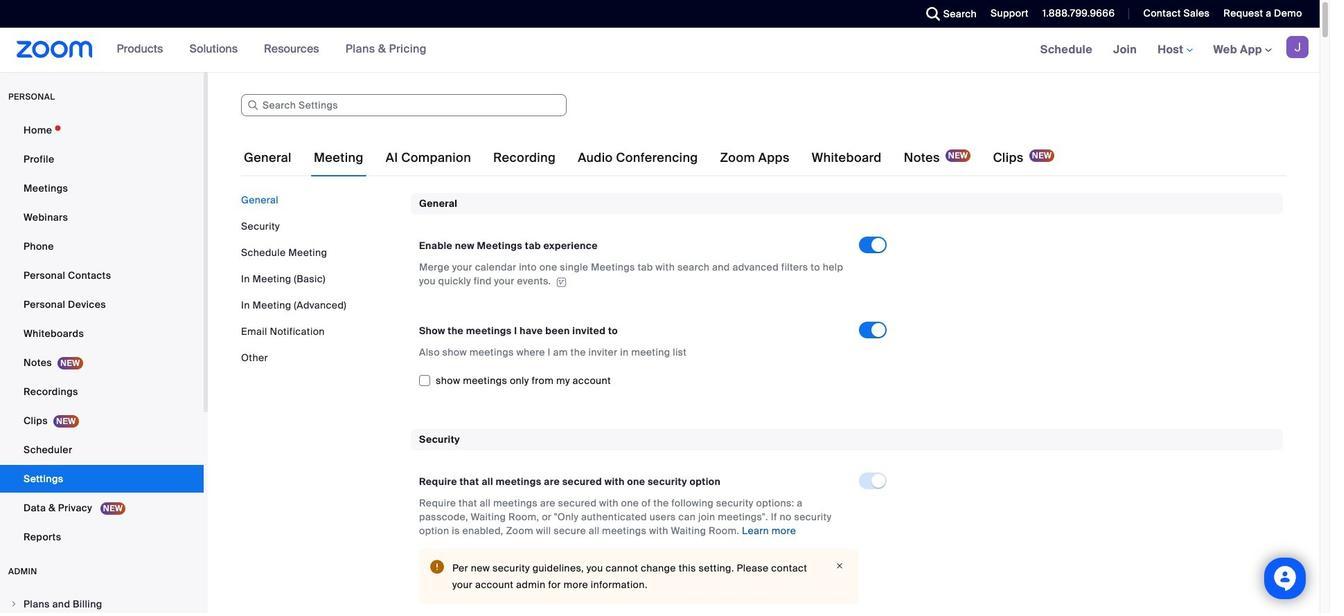 Task type: vqa. For each thing, say whether or not it's contained in the screenshot.
Admin Menu menu
no



Task type: locate. For each thing, give the bounding box(es) containing it.
application inside 'general' element
[[419, 261, 847, 289]]

right image
[[10, 601, 18, 609]]

profile picture image
[[1287, 36, 1309, 58]]

support version for enable new meetings tab experience image
[[555, 278, 569, 287]]

general element
[[411, 193, 1283, 407]]

alert inside the security element
[[419, 550, 859, 605]]

tabs of my account settings page tab list
[[241, 139, 1058, 177]]

application
[[419, 261, 847, 289]]

menu item
[[0, 592, 204, 614]]

banner
[[0, 28, 1320, 73]]

alert
[[419, 550, 859, 605]]

warning image
[[430, 561, 444, 574]]

menu bar
[[241, 193, 401, 365]]



Task type: describe. For each thing, give the bounding box(es) containing it.
personal menu menu
[[0, 116, 204, 553]]

zoom logo image
[[17, 41, 93, 58]]

security element
[[411, 429, 1283, 614]]

close image
[[832, 561, 848, 573]]

Search Settings text field
[[241, 94, 567, 116]]

product information navigation
[[106, 28, 437, 72]]

meetings navigation
[[1030, 28, 1320, 73]]



